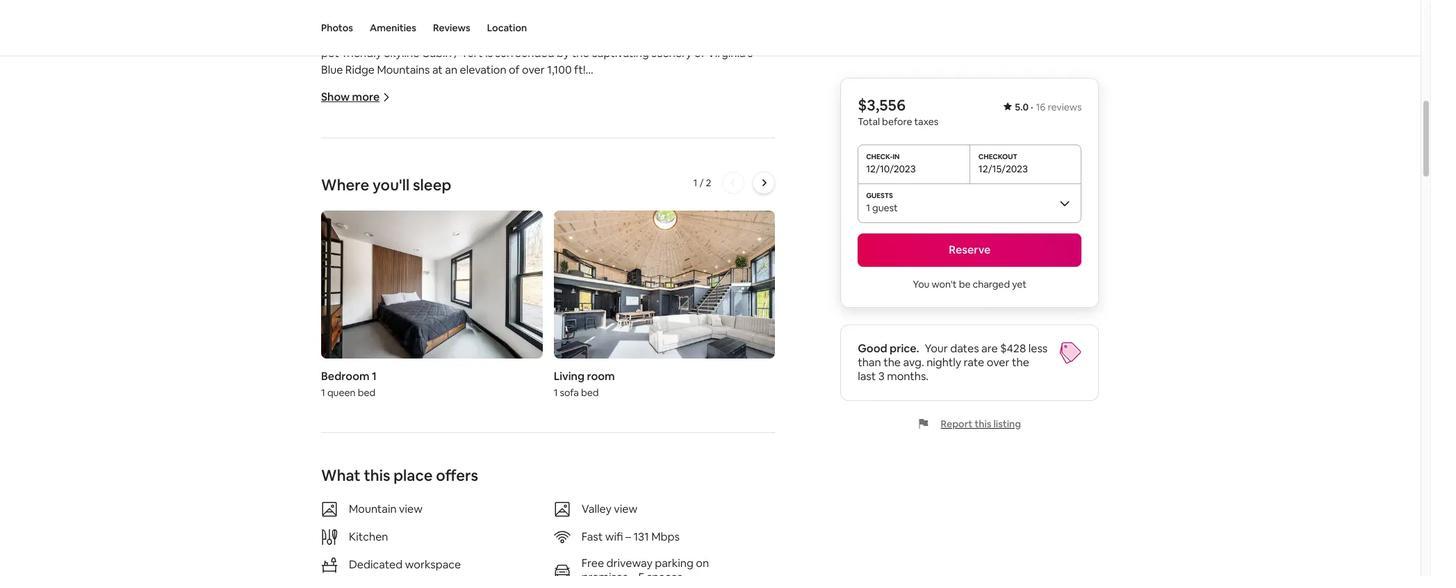 Task type: describe. For each thing, give the bounding box(es) containing it.
1 guest button
[[858, 184, 1082, 222]]

2 famous from the top
[[383, 313, 421, 328]]

2 offer from the top
[[734, 413, 759, 428]]

wifi
[[439, 497, 461, 511]]

report this listing button
[[918, 418, 1021, 430]]

1 which from the top
[[493, 130, 524, 144]]

1 hotel. from the top
[[394, 213, 422, 228]]

1 park. from the top
[[443, 146, 468, 161]]

are inside along with these features, the property has a dependable climate control system, wood- burning stove, hot tub, wifi (which is slow and sporadic due to the property's rural location, but we are on the starlink waiting list to ensure future improvement), and a smart tv with disney plus and netflix. we also have smart speakers, a designated workspace, pool table, playstation 5 with four controllers, and an assortment of board games.
[[405, 513, 421, 528]]

tv
[[354, 530, 368, 545]]

1 you from the top
[[521, 163, 539, 178]]

plus
[[432, 530, 452, 545]]

location,
[[321, 513, 365, 528]]

valley view
[[582, 502, 638, 516]]

1 sky—the from the top
[[565, 230, 610, 244]]

dedicated workspace
[[349, 557, 461, 572]]

guest
[[872, 202, 898, 214]]

photos button
[[321, 0, 353, 56]]

2 along from the top
[[546, 313, 574, 328]]

workspace,
[[321, 547, 380, 561]]

$3,556 total before taxes
[[858, 95, 938, 128]]

has
[[525, 480, 543, 495]]

1 using from the top
[[538, 146, 565, 161]]

2 friends from the top
[[644, 347, 679, 361]]

future
[[607, 513, 638, 528]]

2 large from the top
[[703, 397, 729, 411]]

burning
[[321, 497, 361, 511]]

mountain view
[[349, 502, 423, 516]]

1 sits from the top
[[526, 130, 543, 144]]

1 right bedroom
[[372, 369, 377, 384]]

2 modern from the top
[[580, 363, 621, 378]]

avg.
[[903, 355, 924, 370]]

$3,556
[[858, 95, 906, 115]]

fast
[[582, 530, 603, 544]]

0 vertical spatial also
[[711, 230, 731, 244]]

1 vertical spatial hot
[[423, 413, 440, 428]]

on inside along with these features, the property has a dependable climate control system, wood- burning stove, hot tub, wifi (which is slow and sporadic due to the property's rural location, but we are on the starlink waiting list to ensure future improvement), and a smart tv with disney plus and netflix. we also have smart speakers, a designated workspace, pool table, playstation 5 with four controllers, and an assortment of board games.
[[424, 513, 437, 528]]

less
[[1028, 341, 1048, 356]]

1 miles from the top
[[589, 113, 615, 128]]

2 significant from the top
[[690, 330, 742, 344]]

1 soak from the top
[[321, 230, 345, 244]]

2 make from the top
[[321, 363, 349, 378]]

view for mountain view
[[399, 502, 423, 516]]

bed for room
[[581, 386, 599, 399]]

2 as from the top
[[514, 430, 525, 445]]

taxes
[[914, 115, 938, 128]]

have
[[557, 530, 582, 545]]

2 constructed from the top
[[470, 330, 535, 344]]

than
[[858, 355, 881, 370]]

reserve button
[[858, 234, 1082, 267]]

2 tub from the top
[[443, 413, 460, 428]]

2 mountains from the top
[[713, 313, 766, 328]]

bedroom
[[321, 369, 370, 384]]

2 (20 from the top
[[618, 296, 634, 311]]

2 smart from the left
[[584, 530, 614, 545]]

living
[[554, 369, 585, 384]]

valley
[[582, 502, 612, 516]]

reviews button
[[433, 0, 471, 56]]

2 ridge from the top
[[682, 313, 711, 328]]

5.0
[[1015, 101, 1029, 113]]

last
[[858, 369, 876, 384]]

2 shenandoah from the top
[[332, 330, 396, 344]]

won't
[[932, 278, 957, 291]]

1 at from the top
[[408, 180, 418, 194]]

mbps
[[652, 530, 680, 544]]

1 make from the top
[[321, 180, 349, 194]]

2 entrance from the top
[[321, 313, 367, 328]]

2 night from the top
[[536, 413, 562, 428]]

improvement),
[[641, 513, 716, 528]]

1 vertical spatial /
[[353, 196, 358, 211]]

2 outdoor from the top
[[378, 413, 420, 428]]

1 famous from the top
[[383, 130, 421, 144]]

driveway
[[607, 556, 653, 571]]

1 yours! from the top
[[659, 230, 689, 244]]

2 comforts from the top
[[631, 380, 679, 394]]

1 chic from the top
[[321, 213, 342, 228]]

amenities
[[370, 22, 416, 34]]

total
[[858, 115, 880, 128]]

1 unique from the top
[[492, 196, 526, 211]]

2 which from the top
[[493, 313, 524, 328]]

sofa
[[560, 386, 579, 399]]

waiting
[[499, 513, 537, 528]]

1 experience from the top
[[529, 196, 586, 211]]

2 built from the top
[[617, 430, 640, 445]]

2 furnished from the top
[[455, 363, 505, 378]]

1 vertical spatial also
[[711, 413, 731, 428]]

starlink
[[459, 513, 497, 528]]

2 using from the top
[[538, 330, 565, 344]]

show
[[321, 90, 350, 105]]

features,
[[410, 480, 455, 495]]

offers
[[436, 466, 478, 485]]

place
[[394, 466, 433, 485]]

these
[[379, 480, 407, 495]]

control
[[658, 480, 694, 495]]

charged
[[973, 278, 1010, 291]]

your
[[925, 341, 948, 356]]

1 along from the top
[[546, 130, 574, 144]]

0 vertical spatial we
[[692, 230, 709, 244]]

2 station from the top
[[385, 430, 420, 445]]

1 drive, from the top
[[461, 130, 491, 144]]

are inside "your dates are $428 less than the avg. nightly rate over the last 3 months."
[[981, 341, 998, 356]]

photos
[[321, 22, 353, 34]]

view for valley view
[[614, 502, 638, 516]]

1 left queen
[[321, 386, 325, 399]]

but
[[367, 513, 385, 528]]

hot inside along with these features, the property has a dependable climate control system, wood- burning stove, hot tub, wifi (which is slow and sporadic due to the property's rural location, but we are on the starlink waiting list to ensure future improvement), and a smart tv with disney plus and netflix. we also have smart speakers, a designated workspace, pool table, playstation 5 with four controllers, and an assortment of board games.
[[396, 497, 414, 511]]

before
[[882, 115, 912, 128]]

1 detail, from the top
[[385, 163, 416, 178]]

2 vertical spatial /
[[353, 380, 358, 394]]

sporadic
[[556, 497, 601, 511]]

(which
[[463, 497, 497, 511]]

/ inside where you'll sleep region
[[700, 177, 704, 189]]

you'll
[[373, 175, 410, 195]]

disney
[[395, 530, 430, 545]]

more
[[352, 90, 380, 105]]

1 provide from the top
[[442, 196, 481, 211]]

ensure
[[570, 513, 604, 528]]

1 minutes) from the top
[[636, 113, 681, 128]]

0 vertical spatial hot
[[423, 230, 440, 244]]

2 ev from the top
[[321, 430, 335, 445]]

1 starry from the top
[[504, 230, 534, 244]]

2 offering from the top
[[588, 380, 629, 394]]

of inside along with these features, the property has a dependable climate control system, wood- burning stove, hot tub, wifi (which is slow and sporadic due to the property's rural location, but we are on the starlink waiting list to ensure future improvement), and a smart tv with disney plus and netflix. we also have smart speakers, a designated workspace, pool table, playstation 5 with four controllers, and an assortment of board games.
[[712, 547, 723, 561]]

2 home. from the top
[[421, 363, 453, 378]]

along with these features, the property has a dependable climate control system, wood- burning stove, hot tub, wifi (which is slow and sporadic due to the property's rural location, but we are on the starlink waiting list to ensure future improvement), and a smart tv with disney plus and netflix. we also have smart speakers, a designated workspace, pool table, playstation 5 with four controllers, and an assortment of board games.
[[321, 480, 772, 576]]

– inside free driveway parking on premises – 5 spaces
[[631, 570, 636, 576]]

over
[[987, 355, 1009, 370]]

2 unique from the top
[[492, 380, 526, 394]]

2 you from the top
[[521, 347, 539, 361]]

1 finest from the top
[[587, 146, 616, 161]]

2 chic from the top
[[321, 397, 342, 411]]

free
[[582, 556, 604, 571]]

1 vertical spatial an
[[761, 413, 773, 428]]

report this listing
[[941, 418, 1021, 430]]

12/15/2023
[[978, 163, 1028, 175]]

pool
[[382, 547, 405, 561]]

report
[[941, 418, 973, 430]]

rural
[[714, 497, 737, 511]]

you
[[913, 278, 930, 291]]

2 space from the top
[[439, 347, 470, 361]]

1 under from the top
[[463, 230, 493, 244]]

2 at from the top
[[408, 363, 418, 378]]

fast wifi – 131 mbps
[[582, 530, 680, 544]]

1 plenty from the top
[[532, 180, 565, 194]]

location
[[487, 22, 527, 34]]

workspace
[[405, 557, 461, 572]]

·
[[1031, 101, 1033, 113]]

dependable
[[553, 480, 615, 495]]

room
[[587, 369, 615, 384]]

1 environment from the top
[[687, 246, 752, 261]]

1 yurt from the top
[[487, 113, 508, 128]]

1 vertical spatial we
[[692, 413, 709, 428]]

1 skyline yurt is a custom wooden yurt located only 13 miles (20 minutes) away from the entrance to famous skyline drive, which sits along the crest of the blue ridge mountains in shenandoah national park. constructed using the finest materials and significant attention to detail, this space will invite you and your family and friends to immediately make yourselves at home. furnished with plenty of modern conveniences, the skyline cabin / yurt sets out to provide a unique experience offering comforts akin to those of a chic boutique hotel. embrace your inner yogi with a morning routine on the large deck, or soak in the outdoor hot tub under a starry night sky—the choice is yours! we also offer an ev charging station for those in need, as our property was built with the environment in mind. from the top
[[321, 113, 776, 278]]

wood-
[[739, 480, 772, 495]]

nightly
[[927, 355, 961, 370]]

1 wooden from the top
[[443, 113, 484, 128]]

queen
[[327, 386, 356, 399]]

slow
[[509, 497, 532, 511]]

1 guest
[[866, 202, 898, 214]]

where you'll sleep
[[321, 175, 451, 195]]

0 vertical spatial an
[[761, 230, 773, 244]]

what this place offers
[[321, 466, 478, 485]]

reviews
[[433, 22, 471, 34]]

5 inside along with these features, the property has a dependable climate control system, wood- burning stove, hot tub, wifi (which is slow and sporadic due to the property's rural location, but we are on the starlink waiting list to ensure future improvement), and a smart tv with disney plus and netflix. we also have smart speakers, a designated workspace, pool table, playstation 5 with four controllers, and an assortment of board games.
[[498, 547, 504, 561]]

1 custom from the top
[[401, 113, 440, 128]]

1 will from the top
[[472, 163, 488, 178]]

four
[[531, 547, 552, 561]]

0 vertical spatial property
[[547, 246, 593, 261]]

2 our from the top
[[527, 430, 545, 445]]

system,
[[697, 480, 736, 495]]

an inside along with these features, the property has a dependable climate control system, wood- burning stove, hot tub, wifi (which is slow and sporadic due to the property's rural location, but we are on the starlink waiting list to ensure future improvement), and a smart tv with disney plus and netflix. we also have smart speakers, a designated workspace, pool table, playstation 5 with four controllers, and an assortment of board games.
[[636, 547, 649, 561]]

2 experience from the top
[[529, 380, 586, 394]]



Task type: vqa. For each thing, say whether or not it's contained in the screenshot.
2nd experience from the bottom of the page
yes



Task type: locate. For each thing, give the bounding box(es) containing it.
5 left spaces
[[639, 570, 645, 576]]

1 vertical spatial offer
[[734, 413, 759, 428]]

entrance up bedroom
[[321, 313, 367, 328]]

1 vertical spatial unique
[[492, 380, 526, 394]]

assortment
[[651, 547, 710, 561]]

0 vertical spatial minutes)
[[636, 113, 681, 128]]

mountain
[[349, 502, 397, 516]]

show more button
[[321, 90, 391, 105]]

out
[[408, 196, 426, 211], [408, 380, 426, 394]]

1 furnished from the top
[[455, 180, 505, 194]]

0 horizontal spatial smart
[[321, 530, 351, 545]]

sits
[[526, 130, 543, 144], [526, 313, 543, 328]]

we down waiting at the bottom left of page
[[515, 530, 532, 545]]

0 vertical spatial (20
[[618, 113, 634, 128]]

detail,
[[385, 163, 416, 178], [385, 347, 416, 361]]

under
[[463, 230, 493, 244], [463, 413, 493, 428]]

1 vertical spatial our
[[527, 430, 545, 445]]

1 family from the top
[[589, 163, 620, 178]]

– left 131
[[626, 530, 631, 544]]

sets
[[385, 196, 406, 211], [385, 380, 406, 394]]

conveniences, right room
[[623, 363, 696, 378]]

1 away from the top
[[683, 113, 710, 128]]

also inside along with these features, the property has a dependable climate control system, wood- burning stove, hot tub, wifi (which is slow and sporadic due to the property's rural location, but we are on the starlink waiting list to ensure future improvement), and a smart tv with disney plus and netflix. we also have smart speakers, a designated workspace, pool table, playstation 5 with four controllers, and an assortment of board games.
[[535, 530, 555, 545]]

yet
[[1012, 278, 1027, 291]]

1 conveniences, from the top
[[623, 180, 696, 194]]

1 vertical spatial minutes)
[[636, 296, 681, 311]]

1 vertical spatial national
[[398, 330, 441, 344]]

1 cabin from the top
[[321, 196, 351, 211]]

1 night from the top
[[536, 230, 562, 244]]

attention left you'll
[[321, 163, 369, 178]]

1 entrance from the top
[[321, 130, 367, 144]]

1 vertical spatial home.
[[421, 363, 453, 378]]

1 horizontal spatial 5
[[639, 570, 645, 576]]

shenandoah up bedroom
[[332, 330, 396, 344]]

2 starry from the top
[[504, 413, 534, 428]]

2 yurt from the top
[[487, 296, 508, 311]]

attention up bedroom
[[321, 347, 369, 361]]

only
[[552, 113, 573, 128], [552, 296, 573, 311]]

1 built from the top
[[617, 246, 640, 261]]

you won't be charged yet
[[913, 278, 1027, 291]]

5 down netflix.
[[498, 547, 504, 561]]

1 vertical spatial friends
[[644, 347, 679, 361]]

spaces
[[647, 570, 683, 576]]

1 outdoor from the top
[[378, 230, 420, 244]]

good price.
[[858, 341, 919, 356]]

yourselves up queen
[[352, 363, 406, 378]]

netflix.
[[476, 530, 513, 545]]

0 vertical spatial ridge
[[682, 130, 711, 144]]

0 vertical spatial furnished
[[455, 180, 505, 194]]

0 vertical spatial deck,
[[731, 213, 759, 228]]

property
[[547, 246, 593, 261], [547, 430, 593, 445], [477, 480, 523, 495]]

bed inside living room 1 sofa bed
[[581, 386, 599, 399]]

1 vertical spatial custom
[[401, 296, 440, 311]]

0 vertical spatial our
[[527, 246, 545, 261]]

2 park. from the top
[[443, 330, 468, 344]]

station down you'll
[[385, 246, 420, 261]]

2 will from the top
[[472, 347, 488, 361]]

1 vertical spatial offering
[[588, 380, 629, 394]]

smart down ensure
[[584, 530, 614, 545]]

0 horizontal spatial view
[[399, 502, 423, 516]]

make up queen
[[321, 363, 349, 378]]

skyline yurt is a custom wooden yurt located only 13 miles (20 minutes) away from the entrance to famous skyline drive, which sits along the crest of the blue ridge mountains in shenandoah national park. constructed using the finest materials and significant attention to detail, this space will invite you and your family and friends to immediately make yourselves at home. furnished with plenty of modern conveniences, the skyline cabin / yurt sets out to provide a unique experience offering comforts akin to those of a chic boutique hotel. embrace your inner yogi with a morning routine on the large deck, or soak in the outdoor hot tub under a starry night sky—the choice is yours! we also offer an ev charging station for those in need, as our property was built with the environment in mind.
[[321, 113, 776, 278], [321, 296, 776, 461]]

bed down room
[[581, 386, 599, 399]]

bed for 1
[[358, 386, 376, 399]]

hotel. down you'll
[[394, 213, 422, 228]]

at right "bedroom 1 1 queen bed"
[[408, 363, 418, 378]]

0 vertical spatial under
[[463, 230, 493, 244]]

constructed
[[470, 146, 535, 161], [470, 330, 535, 344]]

1 out from the top
[[408, 196, 426, 211]]

out right "bedroom 1 1 queen bed"
[[408, 380, 426, 394]]

sets down you'll
[[385, 196, 406, 211]]

controllers,
[[555, 547, 612, 561]]

1 vertical spatial for
[[423, 430, 437, 445]]

playstation
[[439, 547, 495, 561]]

1 vertical spatial experience
[[529, 380, 586, 394]]

2 provide from the top
[[442, 380, 481, 394]]

view down climate
[[614, 502, 638, 516]]

0 vertical spatial /
[[700, 177, 704, 189]]

1 located from the top
[[510, 113, 549, 128]]

large
[[703, 213, 729, 228], [703, 397, 729, 411]]

1 horizontal spatial are
[[981, 341, 998, 356]]

1 vertical spatial sky—the
[[565, 413, 610, 428]]

chic down bedroom
[[321, 397, 342, 411]]

1 vertical spatial (20
[[618, 296, 634, 311]]

ev
[[321, 246, 335, 261], [321, 430, 335, 445]]

1 boutique from the top
[[345, 213, 391, 228]]

1 charging from the top
[[337, 246, 382, 261]]

we down 1 / 2
[[692, 230, 709, 244]]

0 vertical spatial yogi
[[526, 213, 548, 228]]

1 horizontal spatial bed
[[581, 386, 599, 399]]

1 vertical spatial yurt
[[487, 296, 508, 311]]

to
[[370, 130, 381, 144], [371, 163, 382, 178], [682, 163, 693, 178], [428, 196, 439, 211], [704, 196, 715, 211], [370, 313, 381, 328], [371, 347, 382, 361], [682, 347, 693, 361], [428, 380, 439, 394], [704, 380, 715, 394], [625, 497, 636, 511], [556, 513, 567, 528]]

bed right queen
[[358, 386, 376, 399]]

finest
[[587, 146, 616, 161], [587, 330, 616, 344]]

1 from from the top
[[712, 113, 737, 128]]

2 under from the top
[[463, 413, 493, 428]]

2 finest from the top
[[587, 330, 616, 344]]

yogi
[[526, 213, 548, 228], [526, 397, 548, 411]]

we
[[388, 513, 403, 528]]

charging
[[337, 246, 382, 261], [337, 430, 382, 445]]

tub
[[443, 230, 460, 244], [443, 413, 460, 428]]

property inside along with these features, the property has a dependable climate control system, wood- burning stove, hot tub, wifi (which is slow and sporadic due to the property's rural location, but we are on the starlink waiting list to ensure future improvement), and a smart tv with disney plus and netflix. we also have smart speakers, a designated workspace, pool table, playstation 5 with four controllers, and an assortment of board games.
[[477, 480, 523, 495]]

2 vertical spatial we
[[515, 530, 532, 545]]

provide
[[442, 196, 481, 211], [442, 380, 481, 394]]

1 13 from the top
[[575, 113, 586, 128]]

family
[[589, 163, 620, 178], [589, 347, 620, 361]]

1 vertical spatial attention
[[321, 347, 369, 361]]

yourselves
[[352, 180, 406, 194], [352, 363, 406, 378]]

1 inside living room 1 sofa bed
[[554, 386, 558, 399]]

for up place
[[423, 430, 437, 445]]

boutique down bedroom
[[345, 397, 391, 411]]

soak down queen
[[321, 413, 345, 428]]

famous
[[383, 130, 421, 144], [383, 313, 421, 328]]

0 vertical spatial modern
[[580, 180, 621, 194]]

0 vertical spatial park.
[[443, 146, 468, 161]]

0 horizontal spatial are
[[405, 513, 421, 528]]

0 vertical spatial conveniences,
[[623, 180, 696, 194]]

1 / 2
[[694, 177, 711, 189]]

we inside along with these features, the property has a dependable climate control system, wood- burning stove, hot tub, wifi (which is slow and sporadic due to the property's rural location, but we are on the starlink waiting list to ensure future improvement), and a smart tv with disney plus and netflix. we also have smart speakers, a designated workspace, pool table, playstation 5 with four controllers, and an assortment of board games.
[[515, 530, 532, 545]]

1 vertical spatial detail,
[[385, 347, 416, 361]]

1
[[694, 177, 698, 189], [866, 202, 870, 214], [372, 369, 377, 384], [321, 386, 325, 399], [554, 386, 558, 399]]

is inside along with these features, the property has a dependable climate control system, wood- burning stove, hot tub, wifi (which is slow and sporadic due to the property's rural location, but we are on the starlink waiting list to ensure future improvement), and a smart tv with disney plus and netflix. we also have smart speakers, a designated workspace, pool table, playstation 5 with four controllers, and an assortment of board games.
[[499, 497, 507, 511]]

living room 1 sofa bed
[[554, 369, 615, 399]]

2 cabin from the top
[[321, 380, 351, 394]]

0 vertical spatial shenandoah
[[332, 146, 396, 161]]

yourselves left "sleep" in the left top of the page
[[352, 180, 406, 194]]

akin
[[681, 196, 702, 211], [681, 380, 702, 394]]

1 left sofa
[[554, 386, 558, 399]]

1 vertical spatial family
[[589, 347, 620, 361]]

bed inside "bedroom 1 1 queen bed"
[[358, 386, 376, 399]]

2 or from the top
[[761, 397, 772, 411]]

your dates are $428 less than the avg. nightly rate over the last 3 months.
[[858, 341, 1048, 384]]

131
[[634, 530, 649, 544]]

reserve
[[949, 243, 991, 257]]

1 inside 'dropdown button'
[[866, 202, 870, 214]]

entrance down show more
[[321, 130, 367, 144]]

built
[[617, 246, 640, 261], [617, 430, 640, 445]]

2 vertical spatial an
[[636, 547, 649, 561]]

0 vertical spatial plenty
[[532, 180, 565, 194]]

2 out from the top
[[408, 380, 426, 394]]

wifi
[[605, 530, 623, 544]]

1 vertical spatial you
[[521, 347, 539, 361]]

2 boutique from the top
[[345, 397, 391, 411]]

soak down the where
[[321, 230, 345, 244]]

2 bed from the left
[[581, 386, 599, 399]]

0 vertical spatial need,
[[483, 246, 511, 261]]

smart down the "location,"
[[321, 530, 351, 545]]

0 vertical spatial along
[[546, 130, 574, 144]]

where you'll sleep region
[[316, 172, 1014, 405]]

an
[[761, 230, 773, 244], [761, 413, 773, 428], [636, 547, 649, 561]]

2 yours! from the top
[[659, 413, 689, 428]]

make left you'll
[[321, 180, 349, 194]]

2 routine from the top
[[629, 397, 665, 411]]

2 sits from the top
[[526, 313, 543, 328]]

1 yourselves from the top
[[352, 180, 406, 194]]

1 materials from the top
[[618, 146, 665, 161]]

1 immediately from the top
[[695, 163, 759, 178]]

stove,
[[363, 497, 394, 511]]

0 vertical spatial soak
[[321, 230, 345, 244]]

3
[[878, 369, 885, 384]]

0 vertical spatial for
[[423, 246, 437, 261]]

0 vertical spatial wooden
[[443, 113, 484, 128]]

1 vertical spatial 5
[[639, 570, 645, 576]]

2 soak from the top
[[321, 413, 345, 428]]

we
[[692, 230, 709, 244], [692, 413, 709, 428], [515, 530, 532, 545]]

chic down the where
[[321, 213, 342, 228]]

0 vertical spatial charging
[[337, 246, 382, 261]]

hot up place
[[423, 413, 440, 428]]

1 vertical spatial built
[[617, 430, 640, 445]]

1 vertical spatial soak
[[321, 413, 345, 428]]

2 akin from the top
[[681, 380, 702, 394]]

0 vertical spatial provide
[[442, 196, 481, 211]]

tub up offers
[[443, 413, 460, 428]]

2 sets from the top
[[385, 380, 406, 394]]

those
[[718, 196, 747, 211], [440, 246, 469, 261], [718, 380, 747, 394], [440, 430, 469, 445]]

offering
[[588, 196, 629, 211], [588, 380, 629, 394]]

1 modern from the top
[[580, 180, 621, 194]]

1 vertical spatial deck,
[[731, 397, 759, 411]]

outdoor down you'll
[[378, 230, 420, 244]]

also down the '2'
[[711, 230, 731, 244]]

designated
[[676, 530, 734, 545]]

yurt
[[359, 113, 381, 128], [361, 196, 382, 211], [359, 296, 381, 311], [361, 380, 382, 394]]

1 routine from the top
[[629, 213, 665, 228]]

1 significant from the top
[[690, 146, 742, 161]]

1 need, from the top
[[483, 246, 511, 261]]

0 vertical spatial comforts
[[631, 196, 679, 211]]

2 embrace from the top
[[425, 397, 470, 411]]

2 sky—the from the top
[[565, 413, 610, 428]]

2 materials from the top
[[618, 330, 665, 344]]

1 vertical spatial at
[[408, 363, 418, 378]]

located
[[510, 113, 549, 128], [510, 296, 549, 311]]

you
[[521, 163, 539, 178], [521, 347, 539, 361]]

0 vertical spatial yours!
[[659, 230, 689, 244]]

on inside free driveway parking on premises – 5 spaces
[[696, 556, 709, 571]]

bedroom 1 with closet system and 2 large windows - skyline yurt.jpg image
[[321, 211, 543, 359], [321, 211, 543, 359]]

2 plenty from the top
[[532, 363, 565, 378]]

shenandoah up the where
[[332, 146, 396, 161]]

at
[[408, 180, 418, 194], [408, 363, 418, 378]]

1 our from the top
[[527, 246, 545, 261]]

hot down "sleep" in the left top of the page
[[423, 230, 440, 244]]

– right "premises"
[[631, 570, 636, 576]]

0 vertical spatial significant
[[690, 146, 742, 161]]

0 vertical spatial ev
[[321, 246, 335, 261]]

2
[[706, 177, 711, 189]]

1 embrace from the top
[[425, 213, 470, 228]]

in
[[321, 146, 330, 161], [347, 230, 356, 244], [471, 246, 480, 261], [754, 246, 763, 261], [321, 330, 330, 344], [347, 413, 356, 428], [471, 430, 480, 445], [754, 430, 763, 445]]

are
[[981, 341, 998, 356], [405, 513, 421, 528]]

1 vertical spatial skyline yurt is a custom wooden yurt located only 13 miles (20 minutes) away from the entrance to famous skyline drive, which sits along the crest of the blue ridge mountains in shenandoah national park. constructed using the finest materials and significant attention to detail, this space will invite you and your family and friends to immediately make yourselves at home. furnished with plenty of modern conveniences, the skyline cabin / yurt sets out to provide a unique experience offering comforts akin to those of a chic boutique hotel. embrace your inner yogi with a morning routine on the large deck, or soak in the outdoor hot tub under a starry night sky—the choice is yours! we also offer an ev charging station for those in need, as our property was built with the environment in mind.
[[321, 296, 776, 461]]

0 vertical spatial detail,
[[385, 163, 416, 178]]

listing
[[993, 418, 1021, 430]]

0 vertical spatial will
[[472, 163, 488, 178]]

shenandoah
[[332, 146, 396, 161], [332, 330, 396, 344]]

tub,
[[416, 497, 436, 511]]

1 vertical spatial only
[[552, 296, 573, 311]]

2 located from the top
[[510, 296, 549, 311]]

1 vertical spatial provide
[[442, 380, 481, 394]]

park.
[[443, 146, 468, 161], [443, 330, 468, 344]]

and
[[668, 146, 687, 161], [542, 163, 561, 178], [622, 163, 641, 178], [668, 330, 687, 344], [542, 347, 561, 361], [622, 347, 641, 361], [535, 497, 554, 511], [718, 513, 738, 528], [455, 530, 474, 545], [614, 547, 634, 561]]

1 vertical spatial morning
[[583, 397, 626, 411]]

1 vertical spatial miles
[[589, 296, 615, 311]]

are left $428
[[981, 341, 998, 356]]

1 for from the top
[[423, 246, 437, 261]]

2 family from the top
[[589, 347, 620, 361]]

1 ev from the top
[[321, 246, 335, 261]]

1 vertical spatial which
[[493, 313, 524, 328]]

0 vertical spatial –
[[626, 530, 631, 544]]

0 vertical spatial cabin
[[321, 196, 351, 211]]

boutique down where you'll sleep on the top
[[345, 213, 391, 228]]

1 vertical spatial blue
[[658, 313, 679, 328]]

hotel. right "bedroom 1 1 queen bed"
[[394, 397, 422, 411]]

1 shenandoah from the top
[[332, 146, 396, 161]]

1 comforts from the top
[[631, 196, 679, 211]]

months.
[[887, 369, 929, 384]]

conveniences, left the '2'
[[623, 180, 696, 194]]

1 vertical spatial akin
[[681, 380, 702, 394]]

1 vertical spatial tub
[[443, 413, 460, 428]]

1 vertical spatial property
[[547, 430, 593, 445]]

1 vertical spatial or
[[761, 397, 772, 411]]

reviews
[[1048, 101, 1082, 113]]

yurt
[[487, 113, 508, 128], [487, 296, 508, 311]]

also down list
[[535, 530, 555, 545]]

1 vertical spatial as
[[514, 430, 525, 445]]

2 charging from the top
[[337, 430, 382, 445]]

also up system,
[[711, 413, 731, 428]]

2 morning from the top
[[583, 397, 626, 411]]

1 invite from the top
[[491, 163, 518, 178]]

1 vertical spatial finest
[[587, 330, 616, 344]]

1 as from the top
[[514, 246, 525, 261]]

1 sets from the top
[[385, 196, 406, 211]]

1 friends from the top
[[644, 163, 679, 178]]

2 yourselves from the top
[[352, 363, 406, 378]]

1 vertical spatial invite
[[491, 347, 518, 361]]

or
[[761, 213, 772, 228], [761, 397, 772, 411]]

outdoor up what this place offers
[[378, 413, 420, 428]]

1 vertical spatial will
[[472, 347, 488, 361]]

1 constructed from the top
[[470, 146, 535, 161]]

0 vertical spatial which
[[493, 130, 524, 144]]

experience
[[529, 196, 586, 211], [529, 380, 586, 394]]

0 vertical spatial only
[[552, 113, 573, 128]]

1 vertical spatial famous
[[383, 313, 421, 328]]

1 mind. from the top
[[321, 263, 350, 278]]

for down "sleep" in the left top of the page
[[423, 246, 437, 261]]

1 crest from the top
[[596, 130, 622, 144]]

1 vertical spatial are
[[405, 513, 421, 528]]

hot up we
[[396, 497, 414, 511]]

1 or from the top
[[761, 213, 772, 228]]

0 vertical spatial mountains
[[713, 130, 766, 144]]

0 vertical spatial space
[[439, 163, 470, 178]]

1 vertical spatial furnished
[[455, 363, 505, 378]]

tub down "sleep" in the left top of the page
[[443, 230, 460, 244]]

2 away from the top
[[683, 296, 710, 311]]

we up system,
[[692, 413, 709, 428]]

panoramic photo, living room, kitchen, wood stove, dining table, sofa, lounge chairs, loft, yurt ceiling, pool table, modern black-yellow interior - skyline yurt.jpg image
[[554, 211, 775, 359], [554, 211, 775, 359]]

0 vertical spatial mind.
[[321, 263, 350, 278]]

1 morning from the top
[[583, 213, 626, 228]]

0 vertical spatial you
[[521, 163, 539, 178]]

starry
[[504, 230, 534, 244], [504, 413, 534, 428]]

show more
[[321, 90, 380, 105]]

1 left the '2'
[[694, 177, 698, 189]]

2 blue from the top
[[658, 313, 679, 328]]

1 inner from the top
[[498, 213, 524, 228]]

home.
[[421, 180, 453, 194], [421, 363, 453, 378]]

national
[[398, 146, 441, 161], [398, 330, 441, 344]]

0 vertical spatial akin
[[681, 196, 702, 211]]

at right the where
[[408, 180, 418, 194]]

free driveway parking on premises – 5 spaces
[[582, 556, 709, 576]]

out down "sleep" in the left top of the page
[[408, 196, 426, 211]]

ridge
[[682, 130, 711, 144], [682, 313, 711, 328]]

bed
[[358, 386, 376, 399], [581, 386, 599, 399]]

1 left guest
[[866, 202, 870, 214]]

0 vertical spatial are
[[981, 341, 998, 356]]

amenities button
[[370, 0, 416, 56]]

0 vertical spatial famous
[[383, 130, 421, 144]]

speakers,
[[617, 530, 665, 545]]

1 vertical spatial ridge
[[682, 313, 711, 328]]

hotel.
[[394, 213, 422, 228], [394, 397, 422, 411]]

1 vertical spatial make
[[321, 363, 349, 378]]

2 skyline yurt is a custom wooden yurt located only 13 miles (20 minutes) away from the entrance to famous skyline drive, which sits along the crest of the blue ridge mountains in shenandoah national park. constructed using the finest materials and significant attention to detail, this space will invite you and your family and friends to immediately make yourselves at home. furnished with plenty of modern conveniences, the skyline cabin / yurt sets out to provide a unique experience offering comforts akin to those of a chic boutique hotel. embrace your inner yogi with a morning routine on the large deck, or soak in the outdoor hot tub under a starry night sky—the choice is yours! we also offer an ev charging station for those in need, as our property was built with the environment in mind. from the top
[[321, 296, 776, 461]]

5 inside free driveway parking on premises – 5 spaces
[[639, 570, 645, 576]]

2 crest from the top
[[596, 313, 622, 328]]

1 vertical spatial significant
[[690, 330, 742, 344]]

1 vertical spatial need,
[[483, 430, 511, 445]]

significant
[[690, 146, 742, 161], [690, 330, 742, 344]]

0 vertical spatial 13
[[575, 113, 586, 128]]

sets right "bedroom 1 1 queen bed"
[[385, 380, 406, 394]]

a
[[393, 113, 399, 128], [483, 196, 489, 211], [762, 196, 768, 211], [575, 213, 581, 228], [495, 230, 501, 244], [393, 296, 399, 311], [483, 380, 489, 394], [762, 380, 768, 394], [575, 397, 581, 411], [495, 413, 501, 428], [545, 480, 551, 495], [740, 513, 746, 528], [667, 530, 673, 545]]

2 deck, from the top
[[731, 397, 759, 411]]

view up the disney
[[399, 502, 423, 516]]

0 vertical spatial materials
[[618, 146, 665, 161]]

are up the disney
[[405, 513, 421, 528]]

1 bed from the left
[[358, 386, 376, 399]]

1 only from the top
[[552, 113, 573, 128]]

1 vertical spatial cabin
[[321, 380, 351, 394]]

2 invite from the top
[[491, 347, 518, 361]]

1 vertical spatial drive,
[[461, 313, 491, 328]]

station up what this place offers
[[385, 430, 420, 445]]

0 horizontal spatial bed
[[358, 386, 376, 399]]

2 need, from the top
[[483, 430, 511, 445]]

2 was from the top
[[595, 430, 615, 445]]

good
[[858, 341, 887, 356]]

night
[[536, 230, 562, 244], [536, 413, 562, 428]]

2 custom from the top
[[401, 296, 440, 311]]

$428
[[1000, 341, 1026, 356]]

immediately
[[695, 163, 759, 178], [695, 347, 759, 361]]



